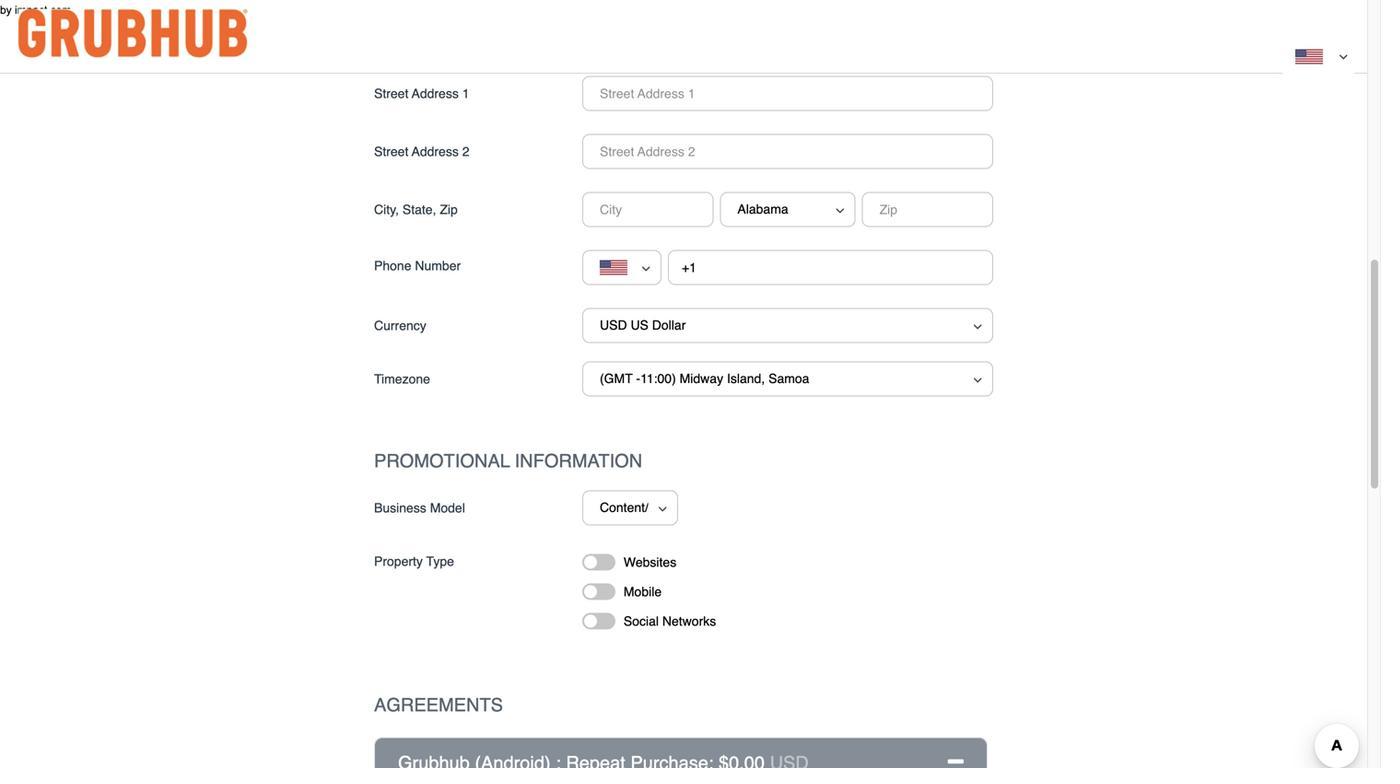 Task type: locate. For each thing, give the bounding box(es) containing it.
,
[[396, 202, 399, 217], [433, 202, 436, 217]]

street address 1
[[374, 86, 470, 101]]

1 address from the top
[[412, 86, 459, 101]]

address
[[412, 86, 459, 101], [412, 144, 459, 159]]

2
[[462, 144, 470, 159]]

address for 1
[[412, 86, 459, 101]]

2 street from the top
[[374, 144, 409, 159]]

0 horizontal spatial ,
[[396, 202, 399, 217]]

1 horizontal spatial ,
[[433, 202, 436, 217]]

Zip text field
[[862, 192, 994, 227]]

by
[[0, 4, 12, 16]]

street up city
[[374, 144, 409, 159]]

1 street from the top
[[374, 86, 409, 101]]

currency
[[374, 318, 427, 333]]

information
[[515, 451, 642, 472]]

phone
[[374, 259, 411, 273]]

1 vertical spatial address
[[412, 144, 459, 159]]

promotional
[[374, 451, 510, 472]]

1 vertical spatial street
[[374, 144, 409, 159]]

0 vertical spatial address
[[412, 86, 459, 101]]

street
[[374, 86, 409, 101], [374, 144, 409, 159]]

address for 2
[[412, 144, 459, 159]]

street up street address 2
[[374, 86, 409, 101]]

city
[[374, 202, 396, 217]]

property
[[374, 554, 423, 569]]

agreements
[[374, 695, 503, 716]]

number
[[415, 259, 461, 273]]

timezone
[[374, 372, 430, 387]]

model
[[430, 501, 465, 516]]

2 address from the top
[[412, 144, 459, 159]]

address left 2
[[412, 144, 459, 159]]

, left 'state'
[[396, 202, 399, 217]]

social
[[624, 614, 659, 629]]

street address 2
[[374, 144, 470, 159]]

0 vertical spatial street
[[374, 86, 409, 101]]

, left zip at the top
[[433, 202, 436, 217]]

address left 1
[[412, 86, 459, 101]]

None text field
[[668, 250, 994, 285]]

Street Address 1 text field
[[582, 76, 994, 111]]



Task type: vqa. For each thing, say whether or not it's contained in the screenshot.
AGREEMENTS in the bottom of the page
yes



Task type: describe. For each thing, give the bounding box(es) containing it.
mobile
[[624, 585, 662, 600]]

street for street address 1
[[374, 86, 409, 101]]

type
[[426, 554, 454, 569]]

social networks
[[624, 614, 716, 629]]

Street Address 2 text field
[[582, 134, 994, 169]]

impact.com
[[15, 4, 71, 16]]

phone number
[[374, 259, 461, 273]]

1
[[462, 86, 470, 101]]

promotional information
[[374, 451, 642, 472]]

networks
[[663, 614, 716, 629]]

websites
[[624, 555, 677, 570]]

2 , from the left
[[433, 202, 436, 217]]

business
[[374, 501, 427, 516]]

minus image
[[948, 753, 964, 769]]

City text field
[[582, 192, 714, 227]]

zip
[[440, 202, 458, 217]]

state
[[403, 202, 433, 217]]

by impact.com
[[0, 4, 71, 16]]

business model
[[374, 501, 465, 516]]

1 , from the left
[[396, 202, 399, 217]]

+1
[[682, 260, 697, 275]]

city , state , zip
[[374, 202, 458, 217]]

property type
[[374, 554, 454, 569]]

street for street address 2
[[374, 144, 409, 159]]



